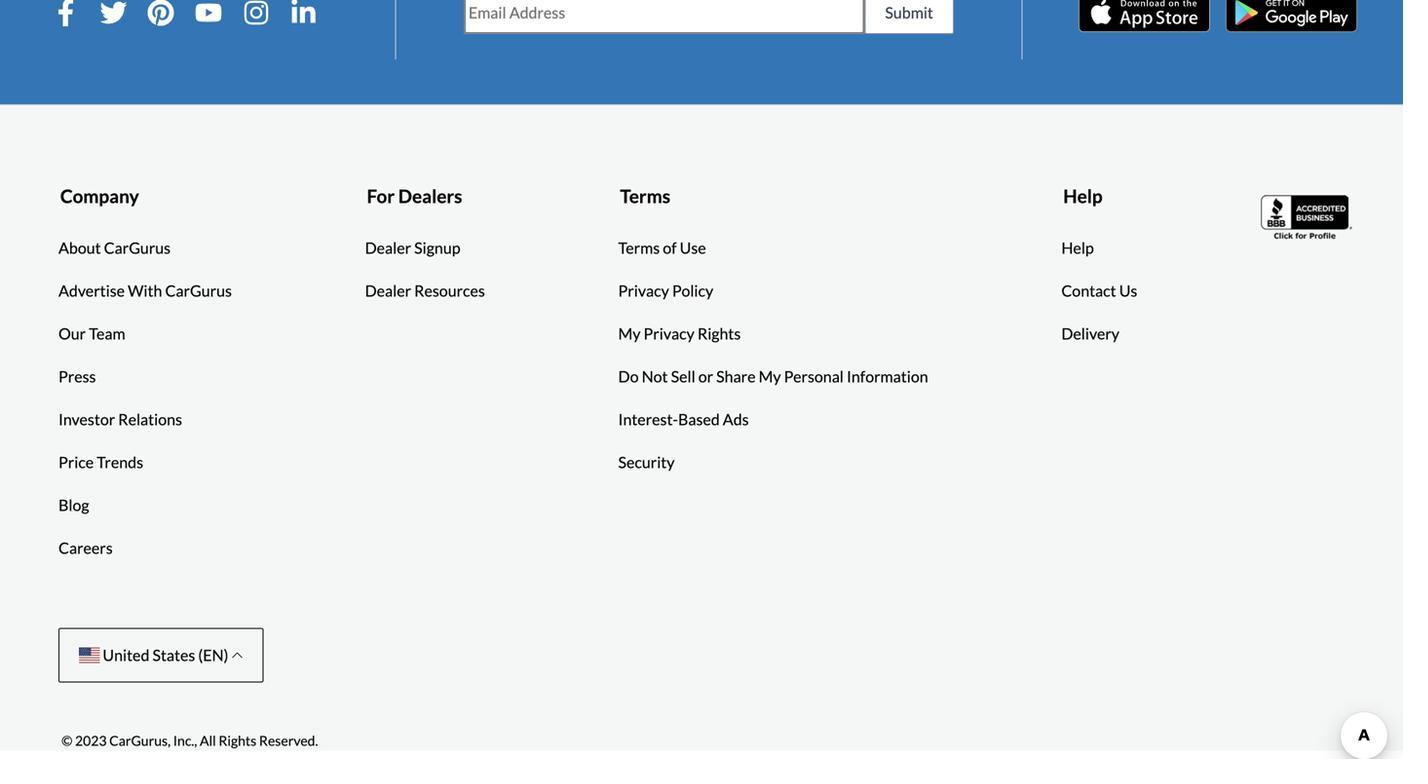 Task type: describe. For each thing, give the bounding box(es) containing it.
price trends link
[[58, 451, 143, 474]]

privacy policy link
[[619, 279, 714, 303]]

dealer signup
[[365, 238, 461, 257]]

personal
[[784, 367, 844, 386]]

terms of use
[[619, 238, 707, 257]]

dealer resources link
[[365, 279, 485, 303]]

dealer for dealer signup
[[365, 238, 412, 257]]

terms for terms of use
[[619, 238, 660, 257]]

policy
[[673, 281, 714, 300]]

of
[[663, 238, 677, 257]]

reserved.
[[259, 732, 318, 749]]

1 vertical spatial cargurus
[[165, 281, 232, 300]]

sell
[[671, 367, 696, 386]]

delivery
[[1062, 324, 1120, 343]]

united states (en) button
[[58, 628, 264, 683]]

delivery link
[[1062, 322, 1120, 346]]

0 vertical spatial help
[[1064, 185, 1103, 207]]

pinterest image
[[147, 0, 175, 26]]

our team link
[[58, 322, 125, 346]]

privacy inside 'link'
[[619, 281, 670, 300]]

for
[[367, 185, 395, 207]]

ads
[[723, 410, 749, 429]]

submit
[[886, 3, 934, 22]]

security
[[619, 453, 675, 472]]

with
[[128, 281, 162, 300]]

my privacy rights link
[[619, 322, 741, 346]]

advertise with cargurus
[[58, 281, 232, 300]]

contact
[[1062, 281, 1117, 300]]

rights inside my privacy rights 'link'
[[698, 324, 741, 343]]

privacy policy
[[619, 281, 714, 300]]

interest-based ads
[[619, 410, 749, 429]]

do not sell or share my personal information link
[[619, 365, 929, 389]]

twitter image
[[100, 0, 127, 26]]

investor relations
[[58, 410, 182, 429]]

my privacy rights
[[619, 324, 741, 343]]

dealer signup link
[[365, 236, 461, 260]]

do not sell or share my personal information
[[619, 367, 929, 386]]

0 vertical spatial cargurus
[[104, 238, 171, 257]]

do
[[619, 367, 639, 386]]

price
[[58, 453, 94, 472]]

all
[[200, 732, 216, 749]]

signup
[[415, 238, 461, 257]]

team
[[89, 324, 125, 343]]

inc.,
[[173, 732, 197, 749]]

youtube image
[[195, 0, 222, 26]]

2023
[[75, 732, 107, 749]]

relations
[[118, 410, 182, 429]]

united states (en)
[[100, 646, 232, 665]]

about
[[58, 238, 101, 257]]

use
[[680, 238, 707, 257]]

©
[[62, 732, 72, 749]]

contact us
[[1062, 281, 1138, 300]]

careers
[[58, 539, 113, 558]]

© 2023 cargurus, inc., all rights reserved.
[[62, 732, 318, 749]]

for dealers
[[367, 185, 463, 207]]



Task type: locate. For each thing, give the bounding box(es) containing it.
advertise with cargurus link
[[58, 279, 232, 303]]

cargurus,
[[109, 732, 171, 749]]

rights right 'all'
[[219, 732, 257, 749]]

terms
[[620, 185, 671, 207], [619, 238, 660, 257]]

cargurus up with
[[104, 238, 171, 257]]

information
[[847, 367, 929, 386]]

terms inside "link"
[[619, 238, 660, 257]]

investor relations link
[[58, 408, 182, 431]]

dealer resources
[[365, 281, 485, 300]]

our team
[[58, 324, 125, 343]]

rights up or
[[698, 324, 741, 343]]

my right the share
[[759, 367, 781, 386]]

price trends
[[58, 453, 143, 472]]

careers link
[[58, 537, 113, 560]]

Email Address email field
[[465, 0, 864, 33]]

our
[[58, 324, 86, 343]]

company
[[60, 185, 139, 207]]

states
[[153, 646, 195, 665]]

security link
[[619, 451, 675, 474]]

submit button
[[865, 0, 954, 34]]

1 horizontal spatial rights
[[698, 324, 741, 343]]

privacy
[[619, 281, 670, 300], [644, 324, 695, 343]]

dealer
[[365, 238, 412, 257], [365, 281, 412, 300]]

0 vertical spatial rights
[[698, 324, 741, 343]]

0 vertical spatial terms
[[620, 185, 671, 207]]

dealers
[[399, 185, 463, 207]]

blog link
[[58, 494, 89, 517]]

download on the app store image
[[1079, 0, 1211, 32]]

interest-based ads link
[[619, 408, 749, 431]]

1 vertical spatial privacy
[[644, 324, 695, 343]]

dealer for dealer resources
[[365, 281, 412, 300]]

my up do
[[619, 324, 641, 343]]

us
[[1120, 281, 1138, 300]]

cargurus right with
[[165, 281, 232, 300]]

help up contact
[[1062, 238, 1095, 257]]

based
[[679, 410, 720, 429]]

0 vertical spatial privacy
[[619, 281, 670, 300]]

press
[[58, 367, 96, 386]]

terms for terms
[[620, 185, 671, 207]]

1 vertical spatial dealer
[[365, 281, 412, 300]]

my inside 'link'
[[619, 324, 641, 343]]

my
[[619, 324, 641, 343], [759, 367, 781, 386]]

help up help link
[[1064, 185, 1103, 207]]

dealer left signup
[[365, 238, 412, 257]]

dealer down "dealer signup" link
[[365, 281, 412, 300]]

instagram image
[[243, 0, 270, 26]]

1 vertical spatial help
[[1062, 238, 1095, 257]]

press link
[[58, 365, 96, 389]]

terms left of
[[619, 238, 660, 257]]

privacy inside 'link'
[[644, 324, 695, 343]]

2 dealer from the top
[[365, 281, 412, 300]]

about cargurus
[[58, 238, 171, 257]]

advertise
[[58, 281, 125, 300]]

blog
[[58, 496, 89, 515]]

cargurus
[[104, 238, 171, 257], [165, 281, 232, 300]]

(en)
[[198, 646, 229, 665]]

1 vertical spatial rights
[[219, 732, 257, 749]]

resources
[[415, 281, 485, 300]]

interest-
[[619, 410, 679, 429]]

or
[[699, 367, 714, 386]]

help
[[1064, 185, 1103, 207], [1062, 238, 1095, 257]]

get it on google play image
[[1226, 0, 1358, 32]]

0 vertical spatial my
[[619, 324, 641, 343]]

privacy down terms of use "link"
[[619, 281, 670, 300]]

investor
[[58, 410, 115, 429]]

1 dealer from the top
[[365, 238, 412, 257]]

trends
[[97, 453, 143, 472]]

0 horizontal spatial my
[[619, 324, 641, 343]]

us image
[[79, 648, 100, 663]]

united
[[103, 646, 150, 665]]

1 vertical spatial my
[[759, 367, 781, 386]]

terms up terms of use
[[620, 185, 671, 207]]

linkedin image
[[290, 0, 317, 26]]

0 vertical spatial dealer
[[365, 238, 412, 257]]

contact us link
[[1062, 279, 1138, 303]]

share
[[717, 367, 756, 386]]

rights
[[698, 324, 741, 343], [219, 732, 257, 749]]

click for the bbb business review of this auto listing service in cambridge ma image
[[1262, 193, 1355, 242]]

facebook image
[[52, 0, 80, 26]]

0 horizontal spatial rights
[[219, 732, 257, 749]]

not
[[642, 367, 668, 386]]

1 horizontal spatial my
[[759, 367, 781, 386]]

1 vertical spatial terms
[[619, 238, 660, 257]]

about cargurus link
[[58, 236, 171, 260]]

help link
[[1062, 236, 1095, 260]]

privacy down the privacy policy 'link'
[[644, 324, 695, 343]]

terms of use link
[[619, 236, 707, 260]]



Task type: vqa. For each thing, say whether or not it's contained in the screenshot.
'Open Notifications' icon
no



